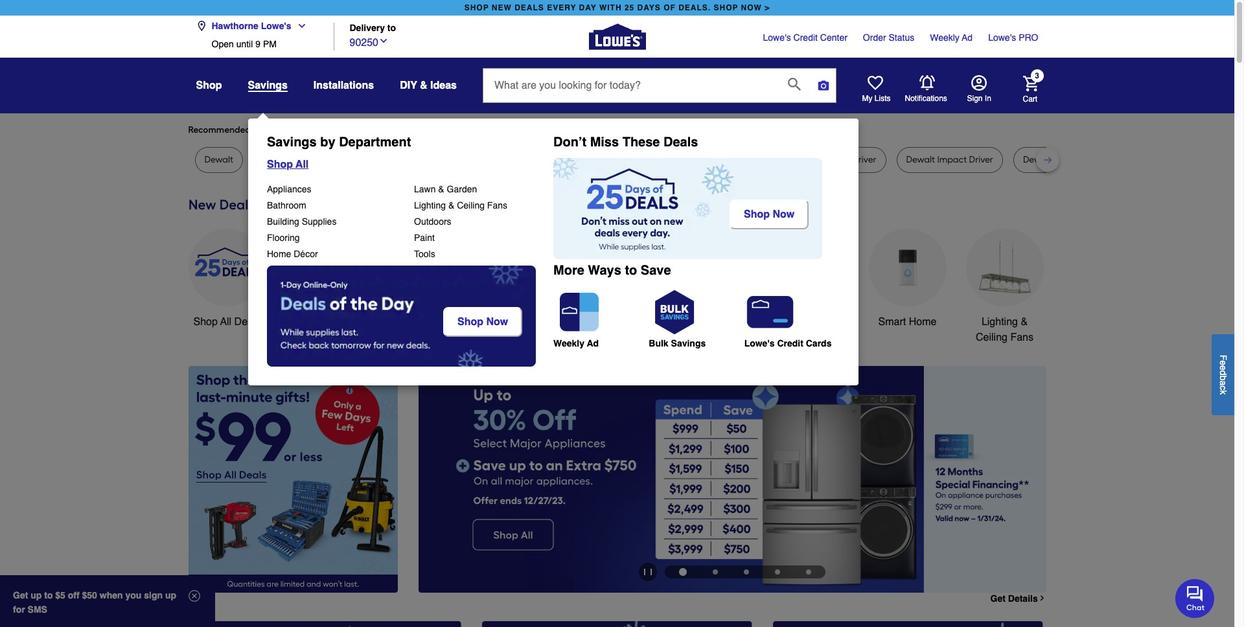 Task type: describe. For each thing, give the bounding box(es) containing it.
1 horizontal spatial to
[[388, 23, 396, 33]]

don't miss these deals
[[554, 135, 698, 150]]

lowe's for lowe's pro
[[989, 32, 1017, 43]]

savings button
[[248, 79, 288, 92]]

shop all
[[267, 159, 309, 170]]

christmas decorations
[[491, 316, 547, 344]]

days
[[638, 3, 661, 12]]

dewalt for dewalt tool
[[263, 154, 292, 165]]

tool
[[294, 154, 311, 165]]

lowe's credit center
[[763, 32, 848, 43]]

lighting inside lawn & garden lighting & ceiling fans outdoors paint tools
[[414, 200, 446, 211]]

shop now for the top shop now link
[[744, 209, 795, 220]]

lowe's pro link
[[989, 31, 1039, 44]]

ceiling inside lighting & ceiling fans
[[976, 332, 1008, 344]]

1-day online-only deals of the day. while supplies last. image
[[267, 266, 536, 367]]

0 horizontal spatial weekly ad
[[554, 338, 599, 349]]

1 horizontal spatial bathroom
[[788, 316, 833, 328]]

drill bit set
[[615, 154, 659, 165]]

lawn
[[414, 184, 436, 194]]

a
[[1219, 381, 1229, 386]]

shop all deals link
[[188, 229, 266, 330]]

outdoors link
[[414, 217, 452, 227]]

bulk
[[649, 338, 669, 349]]

delivery
[[350, 23, 385, 33]]

a credit card icon. image
[[745, 287, 796, 338]]

k
[[1219, 390, 1229, 395]]

up to 30 percent off select grills and accessories. image
[[773, 622, 1044, 627]]

order
[[863, 32, 887, 43]]

0 vertical spatial lighting & ceiling fans link
[[414, 200, 508, 211]]

lowe's home improvement account image
[[971, 75, 987, 91]]

savings inside 'link'
[[671, 338, 706, 349]]

9
[[256, 39, 261, 49]]

installations
[[314, 80, 374, 91]]

installations button
[[314, 74, 374, 97]]

Search Query text field
[[484, 69, 778, 102]]

smart home
[[879, 316, 937, 328]]

my
[[862, 94, 873, 103]]

to for get up to $5 off $50 when you sign up for sms
[[44, 591, 53, 601]]

bulk savings icon. image
[[649, 287, 701, 338]]

these
[[623, 135, 660, 150]]

0 horizontal spatial shop now link
[[443, 307, 526, 337]]

you for recommended searches for you
[[306, 124, 321, 135]]

off
[[68, 591, 80, 601]]

kitchen
[[579, 316, 614, 328]]

shop these last-minute gifts. $99 or less. quantities are limited and won't last. image
[[188, 366, 398, 593]]

1 horizontal spatial lighting & ceiling fans link
[[966, 229, 1044, 345]]

impact for impact driver
[[821, 154, 850, 165]]

open
[[212, 39, 234, 49]]

lowe's for lowe's credit cards
[[745, 338, 775, 349]]

decorations
[[491, 332, 547, 344]]

my lists
[[862, 94, 891, 103]]

$50
[[82, 591, 97, 601]]

appliances bathroom building supplies flooring home décor
[[267, 184, 337, 259]]

shop button
[[196, 74, 222, 97]]

get up to $5 off $50 when you sign up for sms
[[13, 591, 176, 615]]

1 horizontal spatial bathroom link
[[772, 229, 850, 330]]

pro
[[1019, 32, 1039, 43]]

shop now button for the leftmost shop now link
[[443, 307, 523, 337]]

sms
[[28, 605, 47, 615]]

driver for impact driver bit
[[548, 154, 573, 165]]

credit for center
[[794, 32, 818, 43]]

dewalt drill bit set
[[1023, 154, 1098, 165]]

hawthorne
[[212, 21, 259, 31]]

get up to 2 free select tools or batteries when you buy 1 with select purchases. image
[[191, 622, 461, 627]]

to for more ways to save
[[625, 263, 637, 278]]

searches
[[253, 124, 291, 135]]

my lists link
[[862, 75, 891, 104]]

outdoors
[[414, 217, 452, 227]]

christmas
[[496, 316, 542, 328]]

savings by department
[[267, 135, 411, 150]]

smart
[[879, 316, 906, 328]]

sign in button
[[967, 75, 992, 104]]

equipment
[[689, 332, 738, 344]]

scroll to item #5 image
[[793, 570, 825, 575]]

& for lawn & garden lighting & ceiling fans outdoors paint tools
[[438, 184, 444, 194]]

1 horizontal spatial weekly
[[930, 32, 960, 43]]

by
[[320, 135, 336, 150]]

chat invite button image
[[1176, 579, 1215, 618]]

savings for savings
[[248, 80, 288, 91]]

diy & ideas button
[[400, 74, 457, 97]]

kitchen faucets
[[579, 316, 653, 328]]

sign
[[967, 94, 983, 103]]

lighting & ceiling fans
[[976, 316, 1034, 344]]

every
[[547, 3, 576, 12]]

tools link down outdoors link at the left of page
[[383, 229, 461, 330]]

suggestions
[[355, 124, 406, 135]]

sign in
[[967, 94, 992, 103]]

shop all deals
[[193, 316, 261, 328]]

diy
[[400, 80, 417, 91]]

3 driver from the left
[[969, 154, 994, 165]]

b
[[1219, 376, 1229, 381]]

25 days of deals. don't miss out on new deals every day. while supplies last. image
[[554, 158, 823, 259]]

order status link
[[863, 31, 915, 44]]

now for the top shop now link shop now button
[[773, 209, 795, 220]]

driver for impact driver
[[853, 154, 877, 165]]

pm
[[263, 39, 277, 49]]

more ways to save
[[554, 263, 671, 278]]

0 vertical spatial ad
[[962, 32, 973, 43]]

christmas decorations link
[[480, 229, 558, 345]]

dewalt tool
[[263, 154, 311, 165]]

2 e from the top
[[1219, 365, 1229, 370]]

outdoor tools & equipment link
[[674, 229, 752, 345]]

f
[[1219, 355, 1229, 360]]

2 set from the left
[[701, 154, 715, 165]]

more for more suggestions for you
[[332, 124, 353, 135]]

get for get details
[[991, 594, 1006, 604]]

miss
[[590, 135, 619, 150]]

3
[[1035, 72, 1040, 81]]

lawn & garden link
[[414, 184, 477, 194]]

open until 9 pm
[[212, 39, 277, 49]]

tools inside lawn & garden lighting & ceiling fans outdoors paint tools
[[414, 249, 435, 259]]

deals
[[515, 3, 544, 12]]

new
[[492, 3, 512, 12]]

1 vertical spatial weekly
[[554, 338, 585, 349]]

appliances for appliances
[[299, 316, 350, 328]]

impact driver bit
[[517, 154, 585, 165]]

décor
[[294, 249, 318, 259]]

fans inside lighting & ceiling fans
[[1011, 332, 1034, 344]]

1 vertical spatial weekly ad link
[[554, 287, 648, 349]]

now for shop now button associated with the leftmost shop now link
[[486, 316, 508, 328]]

& inside outdoor tools & equipment
[[744, 316, 750, 328]]

when
[[100, 591, 123, 601]]

credit for cards
[[777, 338, 804, 349]]

shop new deals every day with 25 days of deals. shop now >
[[465, 3, 770, 12]]

1 bit from the left
[[575, 154, 585, 165]]

flooring
[[267, 233, 300, 243]]

shop now for the leftmost shop now link
[[458, 316, 508, 328]]

savings for savings by department
[[267, 135, 317, 150]]

& for diy & ideas
[[420, 80, 428, 91]]

>
[[765, 3, 770, 12]]

order status
[[863, 32, 915, 43]]

status
[[889, 32, 915, 43]]

drill for dewalt drill bit set
[[1055, 154, 1070, 165]]

ideas
[[430, 80, 457, 91]]

home inside appliances bathroom building supplies flooring home décor
[[267, 249, 291, 259]]



Task type: locate. For each thing, give the bounding box(es) containing it.
1 vertical spatial savings
[[267, 135, 317, 150]]

4 dewalt from the left
[[907, 154, 935, 165]]

0 vertical spatial more
[[332, 124, 353, 135]]

deals
[[664, 135, 698, 150], [234, 316, 261, 328]]

shop all link
[[267, 158, 544, 171]]

savings down pm
[[248, 80, 288, 91]]

3 set from the left
[[1085, 154, 1098, 165]]

driver down sign in
[[969, 154, 994, 165]]

up right sign
[[165, 591, 176, 601]]

lists
[[875, 94, 891, 103]]

dewalt left tool
[[263, 154, 292, 165]]

supplies
[[302, 217, 337, 227]]

arrow right image
[[1023, 480, 1036, 493]]

camera image
[[817, 79, 830, 92]]

driver
[[548, 154, 573, 165], [853, 154, 877, 165], [969, 154, 994, 165]]

outdoor
[[676, 316, 714, 328]]

1 horizontal spatial shop now button
[[730, 200, 809, 230]]

weekly down kitchen
[[554, 338, 585, 349]]

impact for impact driver bit
[[517, 154, 546, 165]]

appliances inside appliances bathroom building supplies flooring home décor
[[267, 184, 311, 194]]

1 horizontal spatial up
[[165, 591, 176, 601]]

until
[[236, 39, 253, 49]]

to inside get up to $5 off $50 when you sign up for sms
[[44, 591, 53, 601]]

0 vertical spatial ceiling
[[457, 200, 485, 211]]

tools
[[414, 249, 435, 259], [410, 316, 434, 328], [717, 316, 741, 328]]

appliances for appliances bathroom building supplies flooring home décor
[[267, 184, 311, 194]]

5 dewalt from the left
[[1023, 154, 1052, 165]]

in
[[985, 94, 992, 103]]

0 horizontal spatial fans
[[487, 200, 508, 211]]

f e e d b a c k
[[1219, 355, 1229, 395]]

to
[[388, 23, 396, 33], [625, 263, 637, 278], [44, 591, 53, 601]]

all for shop all
[[296, 159, 309, 170]]

0 vertical spatial shop now link
[[730, 200, 809, 230]]

diy & ideas
[[400, 80, 457, 91]]

lowe's inside button
[[261, 21, 291, 31]]

1 up from the left
[[31, 591, 42, 601]]

home down flooring link
[[267, 249, 291, 259]]

1 vertical spatial shop now
[[458, 316, 508, 328]]

1 horizontal spatial shop now
[[744, 209, 795, 220]]

0 vertical spatial weekly ad
[[930, 32, 973, 43]]

scroll to item #2 image
[[700, 570, 731, 575]]

tools inside outdoor tools & equipment
[[717, 316, 741, 328]]

to right delivery
[[388, 23, 396, 33]]

get details link
[[991, 594, 1047, 604]]

weekly right status
[[930, 32, 960, 43]]

0 vertical spatial appliances link
[[267, 184, 311, 194]]

0 vertical spatial lighting
[[414, 200, 446, 211]]

1 horizontal spatial for
[[293, 124, 304, 135]]

more left suggestions
[[332, 124, 353, 135]]

ways
[[588, 263, 622, 278]]

all
[[296, 159, 309, 170], [220, 316, 232, 328]]

shop left the now
[[714, 3, 739, 12]]

1 vertical spatial all
[[220, 316, 232, 328]]

don't
[[554, 135, 587, 150]]

0 horizontal spatial shop now
[[458, 316, 508, 328]]

0 vertical spatial bathroom
[[267, 200, 306, 211]]

driver down "my"
[[853, 154, 877, 165]]

None search field
[[483, 68, 837, 115]]

drill for dewalt drill
[[776, 154, 791, 165]]

1 horizontal spatial all
[[296, 159, 309, 170]]

1 horizontal spatial shop now link
[[730, 200, 809, 230]]

0 horizontal spatial weekly
[[554, 338, 585, 349]]

for right searches
[[293, 124, 304, 135]]

1 horizontal spatial weekly ad
[[930, 32, 973, 43]]

2 horizontal spatial driver
[[969, 154, 994, 165]]

0 vertical spatial deals
[[664, 135, 698, 150]]

up to 30 percent off select major appliances. plus, save up to an extra $750 on major appliances. image
[[418, 366, 1047, 593]]

more left ways
[[554, 263, 585, 278]]

2 horizontal spatial for
[[408, 124, 420, 135]]

bulk savings link
[[649, 287, 743, 349]]

cart
[[1023, 94, 1038, 103]]

dewalt down cart
[[1023, 154, 1052, 165]]

2 you from the left
[[421, 124, 437, 135]]

shop now up decorations
[[458, 316, 508, 328]]

paint link
[[414, 233, 435, 243]]

dewalt
[[205, 154, 233, 165], [263, 154, 292, 165], [744, 154, 773, 165], [907, 154, 935, 165], [1023, 154, 1052, 165]]

lowe's home improvement lists image
[[868, 75, 883, 91]]

1 horizontal spatial ceiling
[[976, 332, 1008, 344]]

for left sms
[[13, 605, 25, 615]]

shop left new
[[465, 3, 489, 12]]

90250
[[350, 37, 379, 48]]

1 dewalt from the left
[[205, 154, 233, 165]]

lowe's
[[261, 21, 291, 31], [763, 32, 791, 43], [989, 32, 1017, 43], [745, 338, 775, 349]]

0 horizontal spatial ceiling
[[457, 200, 485, 211]]

4 bit from the left
[[1072, 154, 1083, 165]]

lowe's down >
[[763, 32, 791, 43]]

1 vertical spatial to
[[625, 263, 637, 278]]

up up sms
[[31, 591, 42, 601]]

shop
[[465, 3, 489, 12], [714, 3, 739, 12]]

home décor link
[[267, 249, 318, 259]]

1 vertical spatial home
[[909, 316, 937, 328]]

0 horizontal spatial shop
[[465, 3, 489, 12]]

&
[[420, 80, 428, 91], [438, 184, 444, 194], [449, 200, 455, 211], [744, 316, 750, 328], [1021, 316, 1028, 328]]

1 vertical spatial bathroom link
[[772, 229, 850, 330]]

get left details
[[991, 594, 1006, 604]]

1 vertical spatial lighting & ceiling fans link
[[966, 229, 1044, 345]]

you up tool
[[306, 124, 321, 135]]

0 vertical spatial to
[[388, 23, 396, 33]]

2 impact from the left
[[821, 154, 850, 165]]

lowe's right equipment
[[745, 338, 775, 349]]

fans inside lawn & garden lighting & ceiling fans outdoors paint tools
[[487, 200, 508, 211]]

lowe's home improvement cart image
[[1023, 76, 1039, 91]]

dewalt for dewalt drill
[[744, 154, 773, 165]]

new deals every day during 25 days of deals image
[[188, 194, 1047, 216]]

up to 35 percent off select small appliances. image
[[482, 622, 753, 627]]

dewalt impact driver
[[907, 154, 994, 165]]

0 horizontal spatial bathroom
[[267, 200, 306, 211]]

2 horizontal spatial impact
[[938, 154, 967, 165]]

1 horizontal spatial you
[[421, 124, 437, 135]]

2 up from the left
[[165, 591, 176, 601]]

1 horizontal spatial driver
[[853, 154, 877, 165]]

3 drill from the left
[[1055, 154, 1070, 165]]

shop new deals every day with 25 days of deals. shop now > link
[[462, 0, 773, 16]]

appliances link down shop all
[[267, 184, 311, 194]]

lawn & garden lighting & ceiling fans outdoors paint tools
[[414, 184, 508, 259]]

chevron right image
[[1038, 595, 1047, 603]]

1 driver from the left
[[548, 154, 573, 165]]

for for searches
[[293, 124, 304, 135]]

0 vertical spatial now
[[773, 209, 795, 220]]

2 shop from the left
[[714, 3, 739, 12]]

1 vertical spatial fans
[[1011, 332, 1034, 344]]

weekly ad
[[930, 32, 973, 43], [554, 338, 599, 349]]

bathroom link up 'building' at the left top
[[267, 200, 306, 211]]

$5
[[55, 591, 65, 601]]

0 vertical spatial shop now
[[744, 209, 795, 220]]

get details
[[991, 594, 1038, 604]]

e
[[1219, 360, 1229, 365], [1219, 365, 1229, 370]]

2 drill from the left
[[776, 154, 791, 165]]

savings down outdoor at bottom
[[671, 338, 706, 349]]

0 vertical spatial fans
[[487, 200, 508, 211]]

0 horizontal spatial bathroom link
[[267, 200, 306, 211]]

1 vertical spatial lighting
[[982, 316, 1018, 328]]

save
[[641, 263, 671, 278]]

faucets
[[616, 316, 653, 328]]

& for lighting & ceiling fans
[[1021, 316, 1028, 328]]

lowe's pro
[[989, 32, 1039, 43]]

d
[[1219, 370, 1229, 376]]

1 you from the left
[[306, 124, 321, 135]]

appliances
[[267, 184, 311, 194], [299, 316, 350, 328]]

0 horizontal spatial get
[[13, 591, 28, 601]]

dewalt right bit set
[[744, 154, 773, 165]]

f e e d b a c k button
[[1212, 334, 1235, 415]]

1 impact from the left
[[517, 154, 546, 165]]

tools link down paint
[[414, 249, 435, 259]]

weekly ad down kitchen
[[554, 338, 599, 349]]

bathroom inside appliances bathroom building supplies flooring home décor
[[267, 200, 306, 211]]

1 horizontal spatial deals
[[664, 135, 698, 150]]

1 vertical spatial appliances
[[299, 316, 350, 328]]

bathroom up 'building' at the left top
[[267, 200, 306, 211]]

home right smart
[[909, 316, 937, 328]]

0 horizontal spatial shop now button
[[443, 307, 523, 337]]

now up decorations
[[486, 316, 508, 328]]

ceiling inside lawn & garden lighting & ceiling fans outdoors paint tools
[[457, 200, 485, 211]]

1 shop from the left
[[465, 3, 489, 12]]

2 horizontal spatial set
[[1085, 154, 1098, 165]]

1 vertical spatial ad
[[587, 338, 599, 349]]

credit left cards
[[777, 338, 804, 349]]

2 horizontal spatial drill
[[1055, 154, 1070, 165]]

lighting inside lighting & ceiling fans
[[982, 316, 1018, 328]]

get up sms
[[13, 591, 28, 601]]

get inside get up to $5 off $50 when you sign up for sms
[[13, 591, 28, 601]]

ad left lowe's pro link in the top of the page
[[962, 32, 973, 43]]

3 impact from the left
[[938, 154, 967, 165]]

1 horizontal spatial set
[[701, 154, 715, 165]]

for for suggestions
[[408, 124, 420, 135]]

0 horizontal spatial deals
[[234, 316, 261, 328]]

search image
[[788, 78, 801, 91]]

1 vertical spatial credit
[[777, 338, 804, 349]]

1 horizontal spatial now
[[773, 209, 795, 220]]

weekly ad link
[[930, 31, 973, 44], [554, 287, 648, 349]]

1 horizontal spatial get
[[991, 594, 1006, 604]]

0 horizontal spatial lighting & ceiling fans link
[[414, 200, 508, 211]]

1 vertical spatial shop now button
[[443, 307, 523, 337]]

1 horizontal spatial home
[[909, 316, 937, 328]]

c
[[1219, 386, 1229, 390]]

1 horizontal spatial chevron down image
[[379, 35, 389, 46]]

3 dewalt from the left
[[744, 154, 773, 165]]

0 horizontal spatial more
[[332, 124, 353, 135]]

0 horizontal spatial home
[[267, 249, 291, 259]]

credit left center
[[794, 32, 818, 43]]

2 dewalt from the left
[[263, 154, 292, 165]]

scroll to item #1 element
[[666, 568, 700, 576]]

flooring link
[[267, 233, 300, 243]]

smart home link
[[869, 229, 947, 330]]

lowe's credit cards
[[745, 338, 832, 349]]

lowe's home improvement logo image
[[589, 8, 646, 65]]

shop now down dewalt drill
[[744, 209, 795, 220]]

2 vertical spatial to
[[44, 591, 53, 601]]

more for more ways to save
[[554, 263, 585, 278]]

1 vertical spatial more
[[554, 263, 585, 278]]

e up d
[[1219, 360, 1229, 365]]

0 horizontal spatial set
[[645, 154, 659, 165]]

building supplies link
[[267, 217, 337, 227]]

you up shop all link
[[421, 124, 437, 135]]

1 vertical spatial bathroom
[[788, 316, 833, 328]]

scroll to item #4 image
[[762, 570, 793, 575]]

appliances inside appliances link
[[299, 316, 350, 328]]

0 horizontal spatial for
[[13, 605, 25, 615]]

department
[[339, 135, 411, 150]]

0 horizontal spatial drill
[[615, 154, 631, 165]]

dewalt for dewalt
[[205, 154, 233, 165]]

2 driver from the left
[[853, 154, 877, 165]]

dewalt down recommended
[[205, 154, 233, 165]]

more suggestions for you link
[[332, 124, 447, 137]]

2 bit from the left
[[633, 154, 643, 165]]

0 vertical spatial all
[[296, 159, 309, 170]]

0 horizontal spatial to
[[44, 591, 53, 601]]

details
[[1009, 594, 1038, 604]]

drill
[[615, 154, 631, 165], [776, 154, 791, 165], [1055, 154, 1070, 165]]

to left save
[[625, 263, 637, 278]]

impact
[[517, 154, 546, 165], [821, 154, 850, 165], [938, 154, 967, 165]]

building
[[267, 217, 299, 227]]

chevron down image inside '90250' button
[[379, 35, 389, 46]]

lowe's for lowe's credit center
[[763, 32, 791, 43]]

bulk savings
[[649, 338, 706, 349]]

0 horizontal spatial ad
[[587, 338, 599, 349]]

1 horizontal spatial drill
[[776, 154, 791, 165]]

impact driver
[[821, 154, 877, 165]]

& inside button
[[420, 80, 428, 91]]

e up b
[[1219, 365, 1229, 370]]

driver down don't
[[548, 154, 573, 165]]

0 horizontal spatial weekly ad link
[[554, 287, 648, 349]]

0 vertical spatial weekly
[[930, 32, 960, 43]]

0 horizontal spatial you
[[306, 124, 321, 135]]

weekly
[[930, 32, 960, 43], [554, 338, 585, 349]]

now down dewalt drill
[[773, 209, 795, 220]]

scroll to item #3 image
[[731, 570, 762, 575]]

0 horizontal spatial all
[[220, 316, 232, 328]]

you for more suggestions for you
[[421, 124, 437, 135]]

1 horizontal spatial fans
[[1011, 332, 1034, 344]]

& inside lighting & ceiling fans
[[1021, 316, 1028, 328]]

bathroom link up cards
[[772, 229, 850, 330]]

now
[[773, 209, 795, 220], [486, 316, 508, 328]]

for inside get up to $5 off $50 when you sign up for sms
[[13, 605, 25, 615]]

ad
[[962, 32, 973, 43], [587, 338, 599, 349]]

location image
[[196, 21, 206, 31]]

to left $5
[[44, 591, 53, 601]]

0 horizontal spatial chevron down image
[[291, 21, 307, 31]]

2 vertical spatial savings
[[671, 338, 706, 349]]

delivery to
[[350, 23, 396, 33]]

0 vertical spatial savings
[[248, 80, 288, 91]]

hawthorne lowe's button
[[196, 13, 312, 39]]

paint
[[414, 233, 435, 243]]

appliances link
[[267, 184, 311, 194], [286, 229, 363, 330]]

0 vertical spatial weekly ad link
[[930, 31, 973, 44]]

all for shop all deals
[[220, 316, 232, 328]]

get for get up to $5 off $50 when you sign up for sms
[[13, 591, 28, 601]]

shop now button for the top shop now link
[[730, 200, 809, 230]]

tools link
[[383, 229, 461, 330], [414, 249, 435, 259]]

1 vertical spatial shop now link
[[443, 307, 526, 337]]

1 horizontal spatial ad
[[962, 32, 973, 43]]

0 horizontal spatial lighting
[[414, 200, 446, 211]]

lowe's up pm
[[261, 21, 291, 31]]

more inside recommended searches for you heading
[[332, 124, 353, 135]]

weekly ad right status
[[930, 32, 973, 43]]

1 vertical spatial appliances link
[[286, 229, 363, 330]]

0 vertical spatial credit
[[794, 32, 818, 43]]

of
[[664, 3, 676, 12]]

shop now button
[[730, 200, 809, 230], [443, 307, 523, 337]]

bathroom
[[267, 200, 306, 211], [788, 316, 833, 328]]

lowe's credit center link
[[763, 31, 848, 44]]

0 vertical spatial appliances
[[267, 184, 311, 194]]

3 bit from the left
[[689, 154, 699, 165]]

bit set
[[689, 154, 715, 165]]

garden
[[447, 184, 477, 194]]

dewalt down "notifications"
[[907, 154, 935, 165]]

bathroom up cards
[[788, 316, 833, 328]]

ad down kitchen
[[587, 338, 599, 349]]

2 horizontal spatial to
[[625, 263, 637, 278]]

1 vertical spatial deals
[[234, 316, 261, 328]]

chevron down image inside 'hawthorne lowe's' button
[[291, 21, 307, 31]]

1 e from the top
[[1219, 360, 1229, 365]]

dewalt for dewalt impact driver
[[907, 154, 935, 165]]

1 set from the left
[[645, 154, 659, 165]]

1 vertical spatial now
[[486, 316, 508, 328]]

1 drill from the left
[[615, 154, 631, 165]]

for right suggestions
[[408, 124, 420, 135]]

0 vertical spatial shop now button
[[730, 200, 809, 230]]

appliances link down supplies
[[286, 229, 363, 330]]

kitchen faucets link
[[577, 229, 655, 330]]

0 vertical spatial bathroom link
[[267, 200, 306, 211]]

now
[[741, 3, 762, 12]]

recommended searches for you heading
[[188, 124, 1047, 137]]

lowe's home improvement notification center image
[[920, 75, 935, 91]]

cards
[[806, 338, 832, 349]]

savings up dewalt tool
[[267, 135, 317, 150]]

recommended searches for you
[[188, 124, 321, 135]]

dewalt for dewalt drill bit set
[[1023, 154, 1052, 165]]

weekly ad icon. image
[[554, 287, 605, 338]]

lowe's left pro
[[989, 32, 1017, 43]]

0 vertical spatial chevron down image
[[291, 21, 307, 31]]

lowe's credit cards link
[[745, 287, 839, 349]]

credit
[[794, 32, 818, 43], [777, 338, 804, 349]]

0 horizontal spatial driver
[[548, 154, 573, 165]]

chevron down image
[[291, 21, 307, 31], [379, 35, 389, 46]]



Task type: vqa. For each thing, say whether or not it's contained in the screenshot.
the leftmost chevron down "image"
yes



